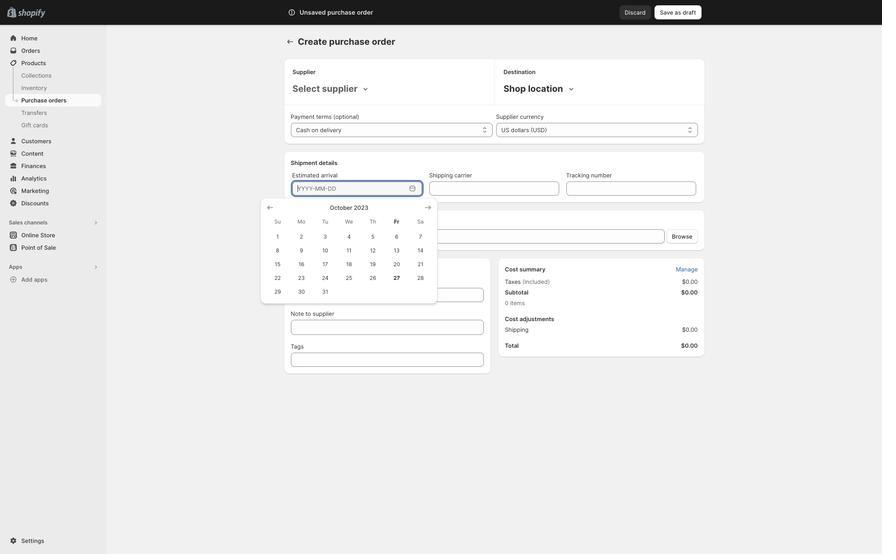 Task type: describe. For each thing, give the bounding box(es) containing it.
sunday element
[[266, 214, 290, 230]]

items
[[511, 300, 525, 307]]

5
[[372, 233, 375, 240]]

discard
[[625, 9, 646, 16]]

add products
[[291, 218, 329, 225]]

shipping for shipping carrier
[[430, 172, 453, 179]]

delivery
[[320, 127, 342, 134]]

5 button
[[361, 230, 385, 244]]

select supplier button
[[291, 82, 372, 96]]

mo
[[298, 218, 306, 225]]

Tracking number text field
[[567, 182, 697, 196]]

shipping for shipping
[[505, 326, 529, 333]]

point of sale
[[21, 244, 56, 251]]

save
[[660, 9, 674, 16]]

16 button
[[290, 257, 314, 271]]

29 button
[[266, 285, 290, 299]]

shipment details
[[291, 159, 338, 166]]

purchase
[[21, 97, 47, 104]]

monday element
[[290, 214, 314, 230]]

unsaved purchase order
[[300, 8, 373, 16]]

tracking
[[567, 172, 590, 179]]

orders link
[[5, 44, 101, 57]]

7
[[419, 233, 422, 240]]

purchase orders link
[[5, 94, 101, 107]]

13
[[394, 247, 400, 254]]

cost for cost summary
[[505, 266, 519, 273]]

shop
[[504, 83, 526, 94]]

unsaved
[[300, 8, 326, 16]]

23 button
[[290, 271, 314, 285]]

4 button
[[337, 230, 361, 244]]

reference
[[291, 278, 319, 285]]

settings
[[21, 538, 44, 545]]

12
[[370, 247, 376, 254]]

tuesday element
[[314, 214, 337, 230]]

order for unsaved purchase order
[[357, 8, 373, 16]]

0
[[505, 300, 509, 307]]

orders
[[49, 97, 67, 104]]

8
[[276, 247, 280, 254]]

manage
[[677, 266, 698, 273]]

discard link
[[620, 5, 652, 20]]

create purchase order
[[298, 36, 396, 47]]

31
[[323, 289, 328, 295]]

purchase for create
[[329, 36, 370, 47]]

supplier for supplier
[[293, 68, 316, 75]]

Search products text field
[[309, 229, 666, 244]]

shopify image
[[18, 9, 45, 18]]

customers
[[21, 138, 51, 145]]

order for create purchase order
[[372, 36, 396, 47]]

sales channels button
[[5, 217, 101, 229]]

transfers
[[21, 109, 47, 116]]

(usd)
[[531, 127, 547, 134]]

add for add apps
[[21, 276, 33, 283]]

sa
[[418, 218, 424, 225]]

estimated arrival
[[292, 172, 338, 179]]

23
[[298, 275, 305, 281]]

13 button
[[385, 244, 409, 257]]

cards
[[33, 122, 48, 129]]

26
[[370, 275, 376, 281]]

fr
[[394, 218, 400, 225]]

thursday element
[[361, 214, 385, 230]]

22 button
[[266, 271, 290, 285]]

browse
[[673, 233, 693, 240]]

products
[[21, 59, 46, 67]]

24 button
[[314, 271, 337, 285]]

discounts
[[21, 200, 49, 207]]

online store link
[[5, 229, 101, 241]]

draft
[[683, 9, 697, 16]]

additional details
[[291, 266, 340, 273]]

save as draft button
[[655, 5, 702, 20]]

12 button
[[361, 244, 385, 257]]

to
[[306, 310, 311, 317]]

Note to supplier text field
[[291, 320, 484, 335]]

6
[[395, 233, 399, 240]]

18 button
[[337, 257, 361, 271]]

grid containing october
[[266, 203, 433, 299]]

taxes (included)
[[505, 278, 550, 285]]

15 button
[[266, 257, 290, 271]]

3
[[324, 233, 327, 240]]

9 button
[[290, 244, 314, 257]]

(optional)
[[334, 113, 360, 120]]

saturday element
[[409, 214, 433, 230]]

taxes
[[505, 278, 521, 285]]

carrier
[[455, 172, 473, 179]]

14
[[418, 247, 424, 254]]

9
[[300, 247, 303, 254]]

cost for cost adjustments
[[505, 316, 519, 323]]



Task type: locate. For each thing, give the bounding box(es) containing it.
2 cost from the top
[[505, 316, 519, 323]]

gift cards
[[21, 122, 48, 129]]

location
[[529, 83, 564, 94]]

search button
[[313, 5, 570, 20]]

30 button
[[290, 285, 314, 299]]

destination
[[504, 68, 536, 75]]

1 button
[[266, 230, 290, 244]]

marketing link
[[5, 185, 101, 197]]

wednesday element
[[337, 214, 361, 230]]

details for shipment details
[[319, 159, 338, 166]]

1 vertical spatial order
[[372, 36, 396, 47]]

1
[[277, 233, 279, 240]]

0 vertical spatial number
[[592, 172, 613, 179]]

customers link
[[5, 135, 101, 147]]

1 vertical spatial add
[[21, 276, 33, 283]]

shipping left carrier
[[430, 172, 453, 179]]

0 vertical spatial cost
[[505, 266, 519, 273]]

16
[[299, 261, 305, 268]]

3 button
[[314, 230, 337, 244]]

(included)
[[523, 278, 550, 285]]

purchase down the search
[[329, 36, 370, 47]]

27
[[394, 275, 400, 281]]

28
[[418, 275, 424, 281]]

Shipping carrier text field
[[430, 182, 560, 196]]

purchase for unsaved
[[328, 8, 356, 16]]

0 vertical spatial supplier
[[293, 68, 316, 75]]

create
[[298, 36, 327, 47]]

1 vertical spatial shipping
[[505, 326, 529, 333]]

purchase right unsaved
[[328, 8, 356, 16]]

0 vertical spatial details
[[319, 159, 338, 166]]

28 button
[[409, 271, 433, 285]]

orders
[[21, 47, 40, 54]]

1 horizontal spatial shipping
[[505, 326, 529, 333]]

$0.00
[[683, 278, 698, 285], [682, 289, 698, 296], [683, 326, 698, 333], [682, 342, 698, 349]]

apps
[[9, 264, 22, 270]]

th
[[370, 218, 377, 225]]

online
[[21, 232, 39, 239]]

arrival
[[321, 172, 338, 179]]

we
[[345, 218, 353, 225]]

finances
[[21, 162, 46, 170]]

supplier inside dropdown button
[[322, 83, 358, 94]]

transfers link
[[5, 107, 101, 119]]

shop location button
[[502, 82, 578, 96]]

number for tracking number
[[592, 172, 613, 179]]

reference number
[[291, 278, 341, 285]]

collections link
[[5, 69, 101, 82]]

31 button
[[314, 285, 337, 299]]

apps button
[[5, 261, 101, 273]]

Tags text field
[[291, 353, 484, 367]]

$0.00 for total
[[682, 342, 698, 349]]

20 button
[[385, 257, 409, 271]]

online store
[[21, 232, 55, 239]]

point of sale link
[[5, 241, 101, 254]]

note to supplier
[[291, 310, 335, 317]]

point of sale button
[[0, 241, 107, 254]]

2 button
[[290, 230, 314, 244]]

shop location
[[504, 83, 564, 94]]

adjustments
[[520, 316, 555, 323]]

of
[[37, 244, 43, 251]]

analytics
[[21, 175, 47, 182]]

17
[[323, 261, 328, 268]]

details up arrival
[[319, 159, 338, 166]]

Reference number text field
[[291, 288, 484, 302]]

Estimated arrival text field
[[292, 182, 406, 196]]

note
[[291, 310, 304, 317]]

supplier up us
[[496, 113, 519, 120]]

manage button
[[671, 263, 704, 276]]

sale
[[44, 244, 56, 251]]

as
[[675, 9, 682, 16]]

supplier for supplier currency
[[496, 113, 519, 120]]

supplier up (optional)
[[322, 83, 358, 94]]

1 vertical spatial number
[[320, 278, 341, 285]]

friday element
[[385, 214, 409, 230]]

1 cost from the top
[[505, 266, 519, 273]]

add up 2 button
[[291, 218, 302, 225]]

$0.00 for shipping
[[683, 326, 698, 333]]

0 horizontal spatial shipping
[[430, 172, 453, 179]]

shipping carrier
[[430, 172, 473, 179]]

shipping
[[430, 172, 453, 179], [505, 326, 529, 333]]

dollars
[[511, 127, 530, 134]]

1 vertical spatial supplier
[[313, 310, 335, 317]]

summary
[[520, 266, 546, 273]]

0 vertical spatial add
[[291, 218, 302, 225]]

1 vertical spatial supplier
[[496, 113, 519, 120]]

finances link
[[5, 160, 101, 172]]

11
[[347, 247, 352, 254]]

11 button
[[337, 244, 361, 257]]

number
[[592, 172, 613, 179], [320, 278, 341, 285]]

0 vertical spatial order
[[357, 8, 373, 16]]

1 vertical spatial purchase
[[329, 36, 370, 47]]

cost up taxes
[[505, 266, 519, 273]]

30
[[298, 289, 305, 295]]

number right tracking
[[592, 172, 613, 179]]

tags
[[291, 343, 304, 350]]

0 horizontal spatial add
[[21, 276, 33, 283]]

0 horizontal spatial supplier
[[293, 68, 316, 75]]

sales
[[9, 219, 23, 226]]

0 horizontal spatial number
[[320, 278, 341, 285]]

2023
[[354, 204, 369, 211]]

order
[[357, 8, 373, 16], [372, 36, 396, 47]]

add left apps
[[21, 276, 33, 283]]

25
[[346, 275, 353, 281]]

4
[[348, 233, 351, 240]]

settings link
[[5, 535, 101, 547]]

add inside button
[[21, 276, 33, 283]]

details up 24
[[321, 266, 340, 273]]

shipping down cost adjustments
[[505, 326, 529, 333]]

1 horizontal spatial supplier
[[496, 113, 519, 120]]

0 vertical spatial purchase
[[328, 8, 356, 16]]

21
[[418, 261, 424, 268]]

cost adjustments
[[505, 316, 555, 323]]

1 horizontal spatial add
[[291, 218, 302, 225]]

october 2023
[[330, 204, 369, 211]]

1 horizontal spatial number
[[592, 172, 613, 179]]

select supplier
[[293, 83, 358, 94]]

27 button
[[385, 271, 409, 285]]

content
[[21, 150, 44, 157]]

0 vertical spatial supplier
[[322, 83, 358, 94]]

supplier up select
[[293, 68, 316, 75]]

cost down 0 items
[[505, 316, 519, 323]]

estimated
[[292, 172, 320, 179]]

apps
[[34, 276, 48, 283]]

point
[[21, 244, 35, 251]]

payment terms (optional)
[[291, 113, 360, 120]]

terms
[[316, 113, 332, 120]]

supplier right to
[[313, 310, 335, 317]]

25 button
[[337, 271, 361, 285]]

18
[[347, 261, 352, 268]]

products
[[304, 218, 329, 225]]

20
[[394, 261, 400, 268]]

1 vertical spatial details
[[321, 266, 340, 273]]

15
[[275, 261, 281, 268]]

number up 31
[[320, 278, 341, 285]]

gift
[[21, 122, 31, 129]]

details for additional details
[[321, 266, 340, 273]]

grid
[[266, 203, 433, 299]]

analytics link
[[5, 172, 101, 185]]

1 vertical spatial cost
[[505, 316, 519, 323]]

number for reference number
[[320, 278, 341, 285]]

$0.00 for subtotal
[[682, 289, 698, 296]]

purchase orders
[[21, 97, 67, 104]]

26 button
[[361, 271, 385, 285]]

purchase
[[328, 8, 356, 16], [329, 36, 370, 47]]

tracking number
[[567, 172, 613, 179]]

0 vertical spatial shipping
[[430, 172, 453, 179]]

10 button
[[314, 244, 337, 257]]

add for add products
[[291, 218, 302, 225]]



Task type: vqa. For each thing, say whether or not it's contained in the screenshot.


